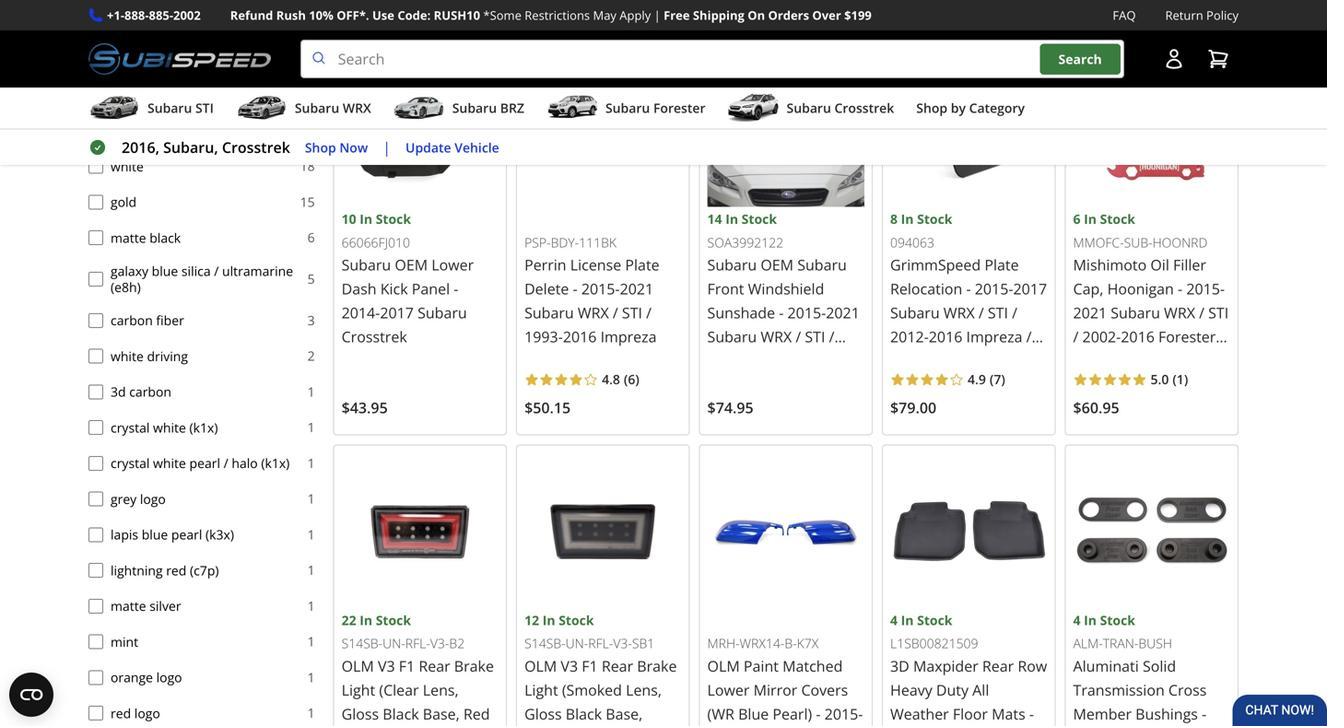 Task type: describe. For each thing, give the bounding box(es) containing it.
4.9
[[968, 371, 987, 388]]

in for olm v3 f1 rear brake light (clear lens, gloss black base, r
[[360, 612, 373, 629]]

a subaru forester thumbnail image image
[[547, 94, 598, 122]]

sti inside "8 in stock 094063 grimmspeed plate relocation - 2015-2017 subaru wrx / sti / 2012-2016 impreza / 2016 crosstrek"
[[988, 303, 1009, 323]]

wrx inside "8 in stock 094063 grimmspeed plate relocation - 2015-2017 subaru wrx / sti / 2012-2016 impreza / 2016 crosstrek"
[[944, 303, 975, 323]]

ultramarine
[[222, 262, 293, 280]]

2015- inside psp-bdy-111bk perrin license plate delete - 2015-2021 subaru wrx / sti / 1993-2016 impreza
[[582, 279, 620, 299]]

sti inside 6 in stock mmofc-sub-hoonrd mishimoto oil filler cap, hoonigan - 2015- 2021 subaru wrx / sti / 2002-2016 forester / impreza / 2016 crosstrek / 2013-2016 scion fr-s / subaru brz
[[1209, 303, 1229, 323]]

subaru oem subaru front windshield sunshade - 2015-2021 subaru wrx / sti / 2013-2021 crosstrek image
[[708, 52, 865, 209]]

lower inside 10 in stock 66066fj010 subaru oem lower dash kick panel - 2014-2017 subaru crosstrek
[[432, 255, 474, 275]]

subaru down panel
[[418, 303, 467, 323]]

in for olm v3 f1 rear brake light (smoked lens, gloss black bas
[[543, 612, 556, 629]]

1 for grey logo
[[308, 490, 315, 508]]

888-
[[125, 7, 149, 24]]

subaru up 33
[[295, 99, 340, 117]]

subaru oem lower dash kick panel - 2014-2017 subaru crosstrek image
[[342, 52, 499, 209]]

v3- for (clear
[[430, 635, 449, 653]]

rear for (smoked
[[602, 657, 634, 676]]

mrh-wrx14-b-k7x olm paint matched lower mirror covers (wr blue pearl) - 201
[[708, 635, 863, 727]]

7
[[994, 371, 1002, 388]]

2016 inside psp-bdy-111bk perrin license plate delete - 2015-2021 subaru wrx / sti / 1993-2016 impreza
[[563, 327, 597, 347]]

(wr
[[708, 704, 735, 724]]

a subaru crosstrek thumbnail image image
[[728, 94, 780, 122]]

2012-
[[891, 327, 929, 347]]

subaru down 5.0 ( 1 )
[[1157, 399, 1207, 419]]

brake for olm v3 f1 rear brake light (clear lens, gloss black base, r
[[454, 656, 494, 676]]

base,
[[423, 704, 460, 724]]

soa3992122
[[708, 234, 784, 251]]

lens, for (smoked
[[626, 680, 662, 700]]

2017 inside "8 in stock 094063 grimmspeed plate relocation - 2015-2017 subaru wrx / sti / 2012-2016 impreza / 2016 crosstrek"
[[1014, 279, 1048, 299]]

halo
[[232, 455, 258, 472]]

stock for subaru oem lower dash kick panel - 2014-2017 subaru crosstrek
[[376, 210, 411, 228]]

- inside mrh-wrx14-b-k7x olm paint matched lower mirror covers (wr blue pearl) - 201
[[816, 704, 821, 724]]

2015- inside 6 in stock mmofc-sub-hoonrd mishimoto oil filler cap, hoonigan - 2015- 2021 subaru wrx / sti / 2002-2016 forester / impreza / 2016 crosstrek / 2013-2016 scion fr-s / subaru brz
[[1187, 279, 1226, 299]]

lapis blue pearl (k3x)
[[111, 526, 234, 544]]

$74.95
[[708, 398, 754, 418]]

shipping
[[693, 7, 745, 24]]

- inside psp-bdy-111bk perrin license plate delete - 2015-2021 subaru wrx / sti / 1993-2016 impreza
[[573, 279, 578, 299]]

5.0 ( 1 )
[[1151, 371, 1189, 388]]

matte silver
[[111, 598, 181, 615]]

matte for matte silver
[[111, 598, 146, 615]]

1 for matte silver
[[308, 597, 315, 615]]

0 vertical spatial (k1x)
[[189, 419, 218, 436]]

lower inside mrh-wrx14-b-k7x olm paint matched lower mirror covers (wr blue pearl) - 201
[[708, 680, 750, 700]]

in for grimmspeed plate relocation - 2015-2017 subaru wrx / sti / 2012-2016 impreza / 2016 crosstrek
[[902, 210, 914, 228]]

un- for (smoked
[[566, 635, 589, 653]]

aluminati
[[1074, 657, 1140, 676]]

subaru inside "8 in stock 094063 grimmspeed plate relocation - 2015-2017 subaru wrx / sti / 2012-2016 impreza / 2016 crosstrek"
[[891, 303, 940, 323]]

search input field
[[300, 40, 1125, 78]]

lightning red (c7p) button
[[89, 563, 103, 578]]

light for (clear
[[342, 680, 375, 700]]

clear
[[111, 50, 140, 68]]

2016 right 5.0 ( 1 )
[[1191, 375, 1225, 395]]

aluminati solid transmission cross member bushings - 2015-2021 subaru wrx / sti / 2016-2017 crosstrek / 2005-2018 forester / 2008-2020 impreza image
[[1074, 453, 1231, 610]]

by
[[951, 99, 966, 117]]

button image
[[1164, 48, 1186, 70]]

v3 for (clear
[[378, 656, 395, 676]]

( for $79.00
[[990, 371, 994, 388]]

2017 inside 10 in stock 66066fj010 subaru oem lower dash kick panel - 2014-2017 subaru crosstrek
[[380, 303, 414, 323]]

subaru down sunshade
[[708, 327, 757, 347]]

*some
[[484, 7, 522, 24]]

crystal white (k1x) button
[[89, 420, 103, 435]]

logo for red logo
[[134, 705, 160, 722]]

stock for olm v3 f1 rear brake light (clear lens, gloss black base, r
[[376, 612, 411, 629]]

front
[[708, 279, 745, 299]]

2021 inside 6 in stock mmofc-sub-hoonrd mishimoto oil filler cap, hoonigan - 2015- 2021 subaru wrx / sti / 2002-2016 forester / impreza / 2016 crosstrek / 2013-2016 scion fr-s / subaru brz
[[1074, 303, 1108, 323]]

$79.00
[[891, 398, 937, 418]]

refund
[[230, 7, 273, 24]]

update vehicle button
[[406, 137, 500, 158]]

olm inside mrh-wrx14-b-k7x olm paint matched lower mirror covers (wr blue pearl) - 201
[[708, 656, 740, 676]]

olm for olm v3 f1 rear brake light (smoked lens, gloss black bas
[[525, 657, 557, 676]]

orange logo
[[111, 669, 182, 687]]

1 for 3d carbon
[[308, 383, 315, 401]]

2016 up s
[[1143, 351, 1177, 371]]

v3 for (smoked
[[561, 657, 578, 676]]

crystal white pearl / halo (k1x)
[[111, 455, 290, 472]]

0 vertical spatial silver
[[111, 122, 142, 139]]

( for $50.15
[[624, 371, 628, 388]]

psp-
[[525, 234, 551, 251]]

2016 down relocation
[[929, 327, 963, 347]]

grey
[[111, 490, 137, 508]]

shop by category button
[[917, 91, 1025, 128]]

subaru sti
[[148, 99, 214, 117]]

transmission
[[1074, 680, 1165, 700]]

oem for lower
[[395, 255, 428, 275]]

$199
[[845, 7, 872, 24]]

k7x
[[797, 635, 819, 653]]

relocation
[[891, 279, 963, 299]]

on
[[748, 7, 765, 24]]

stock for grimmspeed plate relocation - 2015-2017 subaru wrx / sti / 2012-2016 impreza / 2016 crosstrek
[[918, 210, 953, 228]]

s14sb- for olm v3 f1 rear brake light (smoked lens, gloss black bas
[[525, 635, 566, 653]]

carbon fiber button
[[89, 313, 103, 328]]

in for aluminati solid transmission cross member bushings
[[1085, 612, 1097, 629]]

return policy link
[[1166, 6, 1239, 25]]

update vehicle
[[406, 139, 500, 156]]

shop now link
[[305, 137, 368, 158]]

black for (smoked
[[566, 704, 602, 724]]

rear inside 4 in stock l1sb00821509 3d maxpider rear row heavy duty all weather floor mats
[[983, 657, 1014, 676]]

$60.95
[[1074, 398, 1120, 418]]

grimmspeed plate relocation - 2015-2017 subaru wrx / sti / 2012-2016 impreza / 2016 crosstrek image
[[891, 52, 1048, 209]]

matte black button
[[89, 231, 103, 245]]

galaxy
[[111, 262, 148, 280]]

in for subaru oem subaru front windshield sunshade - 2015-2021 subaru wrx / sti / 2013-2021 crosstrek
[[726, 210, 739, 228]]

perrin
[[525, 255, 567, 275]]

2 for white driving
[[308, 347, 315, 365]]

subaru forester
[[606, 99, 706, 117]]

3
[[308, 312, 315, 329]]

olm for olm v3 f1 rear brake light (clear lens, gloss black base, r
[[342, 656, 374, 676]]

wrx inside 14 in stock soa3992122 subaru oem subaru front windshield sunshade - 2015-2021 subaru wrx / sti / 2013-2021 crosstrek
[[761, 327, 792, 347]]

mint button
[[89, 635, 103, 650]]

shop for shop by category
[[917, 99, 948, 117]]

faq
[[1113, 7, 1136, 24]]

sb1
[[632, 635, 655, 653]]

mmofc-
[[1074, 234, 1125, 251]]

a subaru sti thumbnail image image
[[89, 94, 140, 122]]

stock for subaru oem subaru front windshield sunshade - 2015-2021 subaru wrx / sti / 2013-2021 crosstrek
[[742, 210, 777, 228]]

2021 inside psp-bdy-111bk perrin license plate delete - 2015-2021 subaru wrx / sti / 1993-2016 impreza
[[620, 279, 654, 299]]

subaru down hoonigan
[[1111, 303, 1161, 323]]

delete
[[525, 279, 569, 299]]

0 horizontal spatial |
[[383, 138, 391, 157]]

license
[[571, 255, 622, 275]]

matte for matte black
[[111, 229, 146, 246]]

plate for 2021
[[626, 255, 660, 275]]

may
[[593, 7, 617, 24]]

blue for galaxy
[[152, 262, 178, 280]]

0 vertical spatial red
[[166, 562, 187, 579]]

subaru up windshield
[[798, 255, 847, 275]]

brz inside 6 in stock mmofc-sub-hoonrd mishimoto oil filler cap, hoonigan - 2015- 2021 subaru wrx / sti / 2002-2016 forester / impreza / 2016 crosstrek / 2013-2016 scion fr-s / subaru brz
[[1074, 423, 1101, 443]]

pearl for blue
[[171, 526, 202, 544]]

stock for mishimoto oil filler cap, hoonigan - 2015- 2021 subaru wrx / sti / 2002-2016 forester / impreza / 2016 crosstrek / 2013-2016 scion fr-s / subaru brz
[[1101, 210, 1136, 228]]

hoonrd
[[1153, 234, 1208, 251]]

subispeed logo image
[[89, 40, 271, 78]]

10 in stock 66066fj010 subaru oem lower dash kick panel - 2014-2017 subaru crosstrek
[[342, 210, 474, 347]]

cross
[[1169, 680, 1207, 700]]

14 in stock soa3992122 subaru oem subaru front windshield sunshade - 2015-2021 subaru wrx / sti / 2013-2021 crosstrek
[[708, 210, 860, 371]]

rush
[[276, 7, 306, 24]]

duty
[[937, 680, 969, 700]]

blue button
[[89, 16, 103, 31]]

17
[[300, 14, 315, 32]]

impreza for 2017
[[967, 327, 1023, 347]]

oem for subaru
[[761, 255, 794, 275]]

red logo button
[[89, 706, 103, 721]]

white button
[[89, 159, 103, 174]]

use
[[373, 7, 395, 24]]

2002-
[[1083, 327, 1122, 347]]

crosstrek inside 14 in stock soa3992122 subaru oem subaru front windshield sunshade - 2015-2021 subaru wrx / sti / 2013-2021 crosstrek
[[784, 351, 849, 371]]

15
[[300, 193, 315, 211]]

white driving
[[111, 347, 188, 365]]

fiber
[[156, 312, 184, 329]]

crosstrek inside dropdown button
[[835, 99, 895, 117]]

oil
[[1151, 255, 1170, 275]]

2016 up 5.0
[[1122, 327, 1155, 347]]

policy
[[1207, 7, 1239, 24]]

matte black
[[111, 229, 181, 246]]

a subaru brz thumbnail image image
[[394, 94, 445, 122]]

( for $60.95
[[1173, 371, 1177, 388]]

crosstrek inside 6 in stock mmofc-sub-hoonrd mishimoto oil filler cap, hoonigan - 2015- 2021 subaru wrx / sti / 2002-2016 forester / impreza / 2016 crosstrek / 2013-2016 scion fr-s / subaru brz
[[1074, 375, 1139, 395]]

gold button
[[89, 195, 103, 210]]

3d carbon button
[[89, 385, 103, 400]]

) for grimmspeed plate relocation - 2015-2017 subaru wrx / sti / 2012-2016 impreza / 2016 crosstrek
[[1002, 371, 1006, 388]]

18
[[300, 157, 315, 175]]

covers
[[802, 680, 849, 700]]

subaru brz
[[453, 99, 525, 117]]

subaru up vehicle
[[453, 99, 497, 117]]

3d
[[111, 383, 126, 401]]

white right "white driving" button
[[111, 347, 144, 365]]

sunshade
[[708, 303, 776, 323]]

subaru,
[[163, 138, 218, 157]]

restrictions
[[525, 7, 590, 24]]

heavy
[[891, 680, 933, 700]]

grey logo button
[[89, 492, 103, 507]]

member
[[1074, 704, 1132, 724]]

0 vertical spatial carbon
[[111, 312, 153, 329]]

subaru right a subaru crosstrek thumbnail image
[[787, 99, 832, 117]]

vehicle
[[455, 139, 500, 156]]

- inside "8 in stock 094063 grimmspeed plate relocation - 2015-2017 subaru wrx / sti / 2012-2016 impreza / 2016 crosstrek"
[[967, 279, 972, 299]]



Task type: vqa. For each thing, say whether or not it's contained in the screenshot.
Customer associated with Call Customer Service
no



Task type: locate. For each thing, give the bounding box(es) containing it.
matte silver button
[[89, 599, 103, 614]]

dash
[[342, 279, 377, 299]]

v3 inside 12 in stock s14sb-un-rfl-v3-sb1 olm v3 f1 rear brake light (smoked lens, gloss black bas
[[561, 657, 578, 676]]

brake inside 22 in stock s14sb-un-rfl-v3-b2 olm v3 f1 rear brake light (clear lens, gloss black base, r
[[454, 656, 494, 676]]

shop inside shop now link
[[305, 139, 336, 156]]

rfl- for (clear
[[406, 635, 430, 653]]

stock inside 10 in stock 66066fj010 subaru oem lower dash kick panel - 2014-2017 subaru crosstrek
[[376, 210, 411, 228]]

olm down mrh-
[[708, 656, 740, 676]]

2 4 from the left
[[1074, 612, 1081, 629]]

mishimoto
[[1074, 255, 1147, 275]]

subaru down delete on the top
[[525, 303, 574, 323]]

wrx inside dropdown button
[[343, 99, 371, 117]]

1 rear from the left
[[419, 656, 451, 676]]

crystal for crystal white (k1x)
[[111, 419, 150, 436]]

s14sb- inside 22 in stock s14sb-un-rfl-v3-b2 olm v3 f1 rear brake light (clear lens, gloss black base, r
[[342, 635, 383, 653]]

free
[[664, 7, 690, 24]]

lapis blue pearl (k3x) button
[[89, 528, 103, 542]]

f1 for (smoked
[[582, 657, 598, 676]]

1 horizontal spatial plate
[[985, 255, 1019, 275]]

- inside 10 in stock 66066fj010 subaru oem lower dash kick panel - 2014-2017 subaru crosstrek
[[454, 279, 459, 299]]

1 for lapis blue pearl (k3x)
[[308, 526, 315, 543]]

v3- inside 12 in stock s14sb-un-rfl-v3-sb1 olm v3 f1 rear brake light (smoked lens, gloss black bas
[[613, 635, 632, 653]]

stock up soa3992122
[[742, 210, 777, 228]]

4 up 3d
[[891, 612, 898, 629]]

subaru wrx
[[295, 99, 371, 117]]

wrx inside 6 in stock mmofc-sub-hoonrd mishimoto oil filler cap, hoonigan - 2015- 2021 subaru wrx / sti / 2002-2016 forester / impreza / 2016 crosstrek / 2013-2016 scion fr-s / subaru brz
[[1165, 303, 1196, 323]]

sti inside dropdown button
[[195, 99, 214, 117]]

1 v3- from the left
[[430, 635, 449, 653]]

) right 4.9
[[1002, 371, 1006, 388]]

2 gloss from the left
[[525, 704, 562, 724]]

0 horizontal spatial gloss
[[342, 704, 379, 724]]

0 horizontal spatial 6
[[308, 229, 315, 246]]

crystal white pearl / halo (k1x) button
[[89, 456, 103, 471]]

wrx down license
[[578, 303, 609, 323]]

stock up 66066fj010
[[376, 210, 411, 228]]

0 vertical spatial forester
[[654, 99, 706, 117]]

| right now
[[383, 138, 391, 157]]

stock inside 12 in stock s14sb-un-rfl-v3-sb1 olm v3 f1 rear brake light (smoked lens, gloss black bas
[[559, 612, 594, 629]]

1 horizontal spatial (k1x)
[[261, 455, 290, 472]]

1 horizontal spatial v3
[[561, 657, 578, 676]]

rear down sb1
[[602, 657, 634, 676]]

gloss inside 12 in stock s14sb-un-rfl-v3-sb1 olm v3 f1 rear brake light (smoked lens, gloss black bas
[[525, 704, 562, 724]]

blue right lapis
[[142, 526, 168, 544]]

1 vertical spatial matte
[[111, 598, 146, 615]]

grimmspeed
[[891, 255, 981, 275]]

subaru inside psp-bdy-111bk perrin license plate delete - 2015-2021 subaru wrx / sti / 1993-2016 impreza
[[525, 303, 574, 323]]

2013- inside 6 in stock mmofc-sub-hoonrd mishimoto oil filler cap, hoonigan - 2015- 2021 subaru wrx / sti / 2002-2016 forester / impreza / 2016 crosstrek / 2013-2016 scion fr-s / subaru brz
[[1152, 375, 1191, 395]]

2013- inside 14 in stock soa3992122 subaru oem subaru front windshield sunshade - 2015-2021 subaru wrx / sti / 2013-2021 crosstrek
[[708, 351, 746, 371]]

1 horizontal spatial gloss
[[525, 704, 562, 724]]

in right 22
[[360, 612, 373, 629]]

plate inside "8 in stock 094063 grimmspeed plate relocation - 2015-2017 subaru wrx / sti / 2012-2016 impreza / 2016 crosstrek"
[[985, 255, 1019, 275]]

rfl- left sb1
[[589, 635, 613, 653]]

un- for (clear
[[383, 635, 406, 653]]

2 brake from the left
[[637, 657, 677, 676]]

1 horizontal spatial lens,
[[626, 680, 662, 700]]

rear down b2
[[419, 656, 451, 676]]

0 vertical spatial crystal
[[111, 419, 150, 436]]

2 olm from the left
[[708, 656, 740, 676]]

0 horizontal spatial silver
[[111, 122, 142, 139]]

shop inside shop by category dropdown button
[[917, 99, 948, 117]]

33
[[300, 122, 315, 139]]

2015- down filler
[[1187, 279, 1226, 299]]

0 horizontal spatial impreza
[[601, 327, 657, 347]]

1 vertical spatial red
[[111, 705, 131, 722]]

1 horizontal spatial (
[[990, 371, 994, 388]]

galaxy blue silica / ultramarine (e8h)
[[111, 262, 293, 296]]

f1 inside 22 in stock s14sb-un-rfl-v3-b2 olm v3 f1 rear brake light (clear lens, gloss black base, r
[[399, 656, 415, 676]]

v3- inside 22 in stock s14sb-un-rfl-v3-b2 olm v3 f1 rear brake light (clear lens, gloss black base, r
[[430, 635, 449, 653]]

in inside 12 in stock s14sb-un-rfl-v3-sb1 olm v3 f1 rear brake light (smoked lens, gloss black bas
[[543, 612, 556, 629]]

0 horizontal spatial (
[[624, 371, 628, 388]]

brake down b2
[[454, 656, 494, 676]]

subaru up subaru,
[[148, 99, 192, 117]]

orange
[[111, 669, 153, 687]]

white down crystal white (k1x)
[[153, 455, 186, 472]]

impreza inside psp-bdy-111bk perrin license plate delete - 2015-2021 subaru wrx / sti / 1993-2016 impreza
[[601, 327, 657, 347]]

1 horizontal spatial rear
[[602, 657, 634, 676]]

shop left the by
[[917, 99, 948, 117]]

impreza down 2002-
[[1074, 351, 1130, 371]]

blue inside galaxy blue silica / ultramarine (e8h)
[[152, 262, 178, 280]]

in for 3d maxpider rear row heavy duty all weather floor mats
[[902, 612, 914, 629]]

stock inside "8 in stock 094063 grimmspeed plate relocation - 2015-2017 subaru wrx / sti / 2012-2016 impreza / 2016 crosstrek"
[[918, 210, 953, 228]]

0 horizontal spatial oem
[[395, 255, 428, 275]]

search
[[1059, 50, 1103, 68]]

lens
[[143, 50, 168, 68]]

1 vertical spatial pearl
[[171, 526, 202, 544]]

wrx down sunshade
[[761, 327, 792, 347]]

5
[[308, 270, 315, 288]]

1 horizontal spatial red
[[166, 562, 187, 579]]

black down '(clear'
[[383, 704, 419, 724]]

orange logo button
[[89, 671, 103, 685]]

4.8 ( 6 )
[[602, 371, 640, 388]]

light
[[342, 680, 375, 700], [525, 680, 558, 700]]

olm paint matched lower mirror covers (wr blue pearl) - 2015-2021 subaru wrx / sti / 2015-2017 crosstrek / 2015-2016 impreza image
[[708, 453, 865, 610]]

oem up kick
[[395, 255, 428, 275]]

s14sb- for olm v3 f1 rear brake light (clear lens, gloss black base, r
[[342, 635, 383, 653]]

1 vertical spatial (k1x)
[[261, 455, 290, 472]]

1 vertical spatial logo
[[156, 669, 182, 687]]

885-
[[149, 7, 173, 24]]

brz left the a subaru forester thumbnail image
[[500, 99, 525, 117]]

0 horizontal spatial black
[[383, 704, 419, 724]]

stock inside 22 in stock s14sb-un-rfl-v3-b2 olm v3 f1 rear brake light (clear lens, gloss black base, r
[[376, 612, 411, 629]]

1 horizontal spatial 2013-
[[1152, 375, 1191, 395]]

1 matte from the top
[[111, 229, 146, 246]]

1 vertical spatial brz
[[1074, 423, 1101, 443]]

wrx down relocation
[[944, 303, 975, 323]]

subaru brz button
[[394, 91, 525, 128]]

matte right matte black button
[[111, 229, 146, 246]]

+1-
[[107, 7, 125, 24]]

2015- down license
[[582, 279, 620, 299]]

stock for olm v3 f1 rear brake light (smoked lens, gloss black bas
[[559, 612, 594, 629]]

2 oem from the left
[[761, 255, 794, 275]]

/ inside galaxy blue silica / ultramarine (e8h)
[[214, 262, 219, 280]]

open widget image
[[9, 673, 53, 717]]

f1 inside 12 in stock s14sb-un-rfl-v3-sb1 olm v3 f1 rear brake light (smoked lens, gloss black bas
[[582, 657, 598, 676]]

(e8h)
[[111, 278, 141, 296]]

now
[[340, 139, 368, 156]]

- down the covers on the bottom
[[816, 704, 821, 724]]

1 plate from the left
[[626, 255, 660, 275]]

(k1x) right halo
[[261, 455, 290, 472]]

blue right blue button
[[111, 15, 137, 32]]

brake inside 12 in stock s14sb-un-rfl-v3-sb1 olm v3 f1 rear brake light (smoked lens, gloss black bas
[[637, 657, 677, 676]]

blue
[[739, 704, 769, 724]]

2 light from the left
[[525, 680, 558, 700]]

1
[[1177, 371, 1185, 388], [308, 383, 315, 401], [308, 419, 315, 436], [308, 454, 315, 472], [308, 490, 315, 508], [308, 526, 315, 543], [308, 562, 315, 579], [308, 597, 315, 615], [308, 633, 315, 651], [308, 669, 315, 686], [308, 705, 315, 722]]

0 horizontal spatial s14sb-
[[342, 635, 383, 653]]

1 for crystal white (k1x)
[[308, 419, 315, 436]]

subaru crosstrek button
[[728, 91, 895, 128]]

0 horizontal spatial red
[[111, 705, 131, 722]]

6 for 6 in stock mmofc-sub-hoonrd mishimoto oil filler cap, hoonigan - 2015- 2021 subaru wrx / sti / 2002-2016 forester / impreza / 2016 crosstrek / 2013-2016 scion fr-s / subaru brz
[[1074, 210, 1081, 228]]

v3 up the (smoked
[[561, 657, 578, 676]]

stock right '12'
[[559, 612, 594, 629]]

6 up mmofc-
[[1074, 210, 1081, 228]]

crystal right crystal white pearl / halo (k1x) button
[[111, 455, 150, 472]]

carbon
[[111, 312, 153, 329], [129, 383, 172, 401]]

subaru crosstrek
[[787, 99, 895, 117]]

pearl for white
[[189, 455, 220, 472]]

1 vertical spatial black
[[150, 229, 181, 246]]

in inside 14 in stock soa3992122 subaru oem subaru front windshield sunshade - 2015-2021 subaru wrx / sti / 2013-2021 crosstrek
[[726, 210, 739, 228]]

subaru right the a subaru forester thumbnail image
[[606, 99, 650, 117]]

1 horizontal spatial olm
[[525, 657, 557, 676]]

- down filler
[[1178, 279, 1183, 299]]

oem inside 14 in stock soa3992122 subaru oem subaru front windshield sunshade - 2015-2021 subaru wrx / sti / 2013-2021 crosstrek
[[761, 255, 794, 275]]

- inside 6 in stock mmofc-sub-hoonrd mishimoto oil filler cap, hoonigan - 2015- 2021 subaru wrx / sti / 2002-2016 forester / impreza / 2016 crosstrek / 2013-2016 scion fr-s / subaru brz
[[1178, 279, 1183, 299]]

2 ) from the left
[[1002, 371, 1006, 388]]

1 horizontal spatial forester
[[1159, 327, 1217, 347]]

forester down search input field
[[654, 99, 706, 117]]

0 horizontal spatial plate
[[626, 255, 660, 275]]

in up l1sb00821509
[[902, 612, 914, 629]]

plate
[[626, 255, 660, 275], [985, 255, 1019, 275]]

3 olm from the left
[[525, 657, 557, 676]]

0 horizontal spatial black
[[111, 86, 142, 104]]

1 horizontal spatial 4
[[1074, 612, 1081, 629]]

in right 14
[[726, 210, 739, 228]]

4
[[891, 612, 898, 629], [1074, 612, 1081, 629]]

1 horizontal spatial light
[[525, 680, 558, 700]]

1 black from the left
[[383, 704, 419, 724]]

2015- down grimmspeed
[[975, 279, 1014, 299]]

0 horizontal spatial un-
[[383, 635, 406, 653]]

windshield
[[748, 279, 825, 299]]

(k3x)
[[206, 526, 234, 544]]

1 crystal from the top
[[111, 419, 150, 436]]

22
[[342, 612, 356, 629]]

0 horizontal spatial (k1x)
[[189, 419, 218, 436]]

1 vertical spatial 2013-
[[1152, 375, 1191, 395]]

1 gloss from the left
[[342, 704, 379, 724]]

+1-888-885-2002 link
[[107, 6, 201, 25]]

f1
[[399, 656, 415, 676], [582, 657, 598, 676]]

faq link
[[1113, 6, 1136, 25]]

1 ( from the left
[[624, 371, 628, 388]]

1 vertical spatial crystal
[[111, 455, 150, 472]]

v3 inside 22 in stock s14sb-un-rfl-v3-b2 olm v3 f1 rear brake light (clear lens, gloss black base, r
[[378, 656, 395, 676]]

maxpider
[[914, 657, 979, 676]]

$50.15
[[525, 398, 571, 418]]

stock inside 4 in stock l1sb00821509 3d maxpider rear row heavy duty all weather floor mats
[[918, 612, 953, 629]]

f1 for (clear
[[399, 656, 415, 676]]

0 horizontal spatial light
[[342, 680, 375, 700]]

matte
[[111, 229, 146, 246], [111, 598, 146, 615]]

in inside 10 in stock 66066fj010 subaru oem lower dash kick panel - 2014-2017 subaru crosstrek
[[360, 210, 373, 228]]

stock up 094063
[[918, 210, 953, 228]]

3d maxpider rear row heavy duty all weather floor mats - 2015-2021 subaru wrx / sti / 2013-2017 crosstrek image
[[891, 453, 1048, 610]]

un- up the (smoked
[[566, 635, 589, 653]]

stock for aluminati solid transmission cross member bushings
[[1101, 612, 1136, 629]]

black
[[111, 86, 142, 104], [150, 229, 181, 246]]

$43.95
[[342, 398, 388, 418]]

1 horizontal spatial shop
[[917, 99, 948, 117]]

0 horizontal spatial rfl-
[[406, 635, 430, 653]]

12 in stock s14sb-un-rfl-v3-sb1 olm v3 f1 rear brake light (smoked lens, gloss black bas
[[525, 612, 680, 727]]

2 matte from the top
[[111, 598, 146, 615]]

1 2 from the top
[[308, 50, 315, 68]]

1 un- from the left
[[383, 635, 406, 653]]

2016,
[[122, 138, 159, 157]]

crystal for crystal white pearl / halo (k1x)
[[111, 455, 150, 472]]

2015- down windshield
[[788, 303, 826, 323]]

shop up 18
[[305, 139, 336, 156]]

clear lens
[[111, 50, 168, 68]]

red logo
[[111, 705, 160, 722]]

1 olm from the left
[[342, 656, 374, 676]]

2015- inside "8 in stock 094063 grimmspeed plate relocation - 2015-2017 subaru wrx / sti / 2012-2016 impreza / 2016 crosstrek"
[[975, 279, 1014, 299]]

3 ) from the left
[[1185, 371, 1189, 388]]

un- inside 12 in stock s14sb-un-rfl-v3-sb1 olm v3 f1 rear brake light (smoked lens, gloss black bas
[[566, 635, 589, 653]]

grey logo
[[111, 490, 166, 508]]

un-
[[383, 635, 406, 653], [566, 635, 589, 653]]

1 horizontal spatial |
[[654, 7, 661, 24]]

mirror
[[754, 680, 798, 700]]

black right black "button"
[[111, 86, 142, 104]]

4 in stock alm-tran-bush aluminati solid transmission cross member bushings
[[1074, 612, 1225, 727]]

lens, inside 22 in stock s14sb-un-rfl-v3-b2 olm v3 f1 rear brake light (clear lens, gloss black base, r
[[423, 680, 459, 700]]

logo for orange logo
[[156, 669, 182, 687]]

/
[[214, 262, 219, 280], [613, 303, 619, 323], [647, 303, 652, 323], [979, 303, 985, 323], [1013, 303, 1018, 323], [1200, 303, 1205, 323], [796, 327, 802, 347], [830, 327, 835, 347], [1027, 327, 1032, 347], [1074, 327, 1079, 347], [1220, 327, 1226, 347], [1134, 351, 1139, 371], [1143, 375, 1149, 395], [1148, 399, 1153, 419], [224, 455, 228, 472]]

2 down 3
[[308, 347, 315, 365]]

0 horizontal spatial 2017
[[380, 303, 414, 323]]

2 crystal from the top
[[111, 455, 150, 472]]

rfl- inside 22 in stock s14sb-un-rfl-v3-b2 olm v3 f1 rear brake light (clear lens, gloss black base, r
[[406, 635, 430, 653]]

1 ) from the left
[[636, 371, 640, 388]]

pearl left halo
[[189, 455, 220, 472]]

- inside 14 in stock soa3992122 subaru oem subaru front windshield sunshade - 2015-2021 subaru wrx / sti / 2013-2021 crosstrek
[[779, 303, 784, 323]]

orders
[[769, 7, 810, 24]]

sti inside psp-bdy-111bk perrin license plate delete - 2015-2021 subaru wrx / sti / 1993-2016 impreza
[[622, 303, 643, 323]]

1 horizontal spatial black
[[150, 229, 181, 246]]

impreza for 2021
[[601, 327, 657, 347]]

- down grimmspeed
[[967, 279, 972, 299]]

2 horizontal spatial 6
[[1074, 210, 1081, 228]]

matte right matte silver button on the bottom of the page
[[111, 598, 146, 615]]

brz down scion
[[1074, 423, 1101, 443]]

0 vertical spatial 2017
[[1014, 279, 1048, 299]]

weather
[[891, 704, 950, 724]]

(clear
[[379, 680, 419, 700]]

2 ( from the left
[[990, 371, 994, 388]]

plate right license
[[626, 255, 660, 275]]

crosstrek
[[835, 99, 895, 117], [222, 138, 290, 157], [342, 327, 407, 347], [784, 351, 849, 371], [928, 351, 994, 371], [1074, 375, 1139, 395]]

in right 10
[[360, 210, 373, 228]]

silver button
[[89, 123, 103, 138]]

1 horizontal spatial v3-
[[613, 635, 632, 653]]

subaru down 66066fj010
[[342, 255, 391, 275]]

v3- up base,
[[430, 635, 449, 653]]

logo right orange
[[156, 669, 182, 687]]

0 horizontal spatial f1
[[399, 656, 415, 676]]

subaru forester button
[[547, 91, 706, 128]]

1 vertical spatial blue
[[152, 262, 178, 280]]

light for (smoked
[[525, 680, 558, 700]]

logo for grey logo
[[140, 490, 166, 508]]

22 in stock s14sb-un-rfl-v3-b2 olm v3 f1 rear brake light (clear lens, gloss black base, r
[[342, 612, 494, 727]]

mrh-
[[708, 635, 740, 653]]

0 vertical spatial 2013-
[[708, 351, 746, 371]]

plate for 2017
[[985, 255, 1019, 275]]

6 for 6
[[308, 229, 315, 246]]

) for mishimoto oil filler cap, hoonigan - 2015- 2021 subaru wrx / sti / 2002-2016 forester / impreza / 2016 crosstrek / 2013-2016 scion fr-s / subaru brz
[[1185, 371, 1189, 388]]

forester inside subaru forester dropdown button
[[654, 99, 706, 117]]

2 vertical spatial logo
[[134, 705, 160, 722]]

plate inside psp-bdy-111bk perrin license plate delete - 2015-2021 subaru wrx / sti / 1993-2016 impreza
[[626, 255, 660, 275]]

clear lens button
[[89, 52, 103, 67]]

1 f1 from the left
[[399, 656, 415, 676]]

s
[[1136, 399, 1144, 419]]

1 lens, from the left
[[423, 680, 459, 700]]

stock inside 4 in stock alm-tran-bush aluminati solid transmission cross member bushings
[[1101, 612, 1136, 629]]

brake down sb1
[[637, 657, 677, 676]]

) right 5.0
[[1185, 371, 1189, 388]]

0 vertical spatial pearl
[[189, 455, 220, 472]]

in inside 4 in stock alm-tran-bush aluminati solid transmission cross member bushings
[[1085, 612, 1097, 629]]

2015- inside 14 in stock soa3992122 subaru oem subaru front windshield sunshade - 2015-2021 subaru wrx / sti / 2013-2021 crosstrek
[[788, 303, 826, 323]]

subaru up front
[[708, 255, 757, 275]]

1 for crystal white pearl / halo (k1x)
[[308, 454, 315, 472]]

black up galaxy blue silica / ultramarine (e8h)
[[150, 229, 181, 246]]

2 horizontal spatial olm
[[708, 656, 740, 676]]

light inside 22 in stock s14sb-un-rfl-v3-b2 olm v3 f1 rear brake light (clear lens, gloss black base, r
[[342, 680, 375, 700]]

( right 4.8
[[624, 371, 628, 388]]

alm-
[[1074, 635, 1103, 653]]

1 horizontal spatial un-
[[566, 635, 589, 653]]

1 horizontal spatial 2017
[[1014, 279, 1048, 299]]

in inside 4 in stock l1sb00821509 3d maxpider rear row heavy duty all weather floor mats
[[902, 612, 914, 629]]

2 un- from the left
[[566, 635, 589, 653]]

cap,
[[1074, 279, 1104, 299]]

rfl- left b2
[[406, 635, 430, 653]]

white down 3d carbon
[[153, 419, 186, 436]]

blue
[[111, 15, 137, 32], [152, 262, 178, 280], [142, 526, 168, 544]]

impreza inside "8 in stock 094063 grimmspeed plate relocation - 2015-2017 subaru wrx / sti / 2012-2016 impreza / 2016 crosstrek"
[[967, 327, 1023, 347]]

0 horizontal spatial forester
[[654, 99, 706, 117]]

sti inside 14 in stock soa3992122 subaru oem subaru front windshield sunshade - 2015-2021 subaru wrx / sti / 2013-2021 crosstrek
[[805, 327, 826, 347]]

mint
[[111, 633, 138, 651]]

1 horizontal spatial 6
[[628, 371, 636, 388]]

white down 2016,
[[111, 157, 144, 175]]

0 horizontal spatial olm
[[342, 656, 374, 676]]

a subaru wrx thumbnail image image
[[236, 94, 288, 122]]

+1-888-885-2002
[[107, 7, 201, 24]]

stock up tran-
[[1101, 612, 1136, 629]]

4 for tran-
[[1074, 612, 1081, 629]]

gloss for olm v3 f1 rear brake light (clear lens, gloss black base, r
[[342, 704, 379, 724]]

stock up l1sb00821509
[[918, 612, 953, 629]]

4 for 3d
[[891, 612, 898, 629]]

1 vertical spatial 2
[[308, 347, 315, 365]]

0 vertical spatial blue
[[111, 15, 137, 32]]

1 for orange logo
[[308, 669, 315, 686]]

stock inside 14 in stock soa3992122 subaru oem subaru front windshield sunshade - 2015-2021 subaru wrx / sti / 2013-2021 crosstrek
[[742, 210, 777, 228]]

f1 up '(clear'
[[399, 656, 415, 676]]

rear inside 12 in stock s14sb-un-rfl-v3-sb1 olm v3 f1 rear brake light (smoked lens, gloss black bas
[[602, 657, 634, 676]]

2 horizontal spatial )
[[1185, 371, 1189, 388]]

- down windshield
[[779, 303, 784, 323]]

1 vertical spatial 6
[[308, 229, 315, 246]]

rfl- inside 12 in stock s14sb-un-rfl-v3-sb1 olm v3 f1 rear brake light (smoked lens, gloss black bas
[[589, 635, 613, 653]]

(
[[624, 371, 628, 388], [990, 371, 994, 388], [1173, 371, 1177, 388]]

rear up all
[[983, 657, 1014, 676]]

- right panel
[[454, 279, 459, 299]]

in for subaru oem lower dash kick panel - 2014-2017 subaru crosstrek
[[360, 210, 373, 228]]

1 for lightning red (c7p)
[[308, 562, 315, 579]]

in inside 22 in stock s14sb-un-rfl-v3-b2 olm v3 f1 rear brake light (clear lens, gloss black base, r
[[360, 612, 373, 629]]

1 brake from the left
[[454, 656, 494, 676]]

1 vertical spatial forester
[[1159, 327, 1217, 347]]

2 v3- from the left
[[613, 635, 632, 653]]

filler
[[1174, 255, 1207, 275]]

2 f1 from the left
[[582, 657, 598, 676]]

in for mishimoto oil filler cap, hoonigan - 2015- 2021 subaru wrx / sti / 2002-2016 forester / impreza / 2016 crosstrek / 2013-2016 scion fr-s / subaru brz
[[1085, 210, 1097, 228]]

2 for clear lens
[[308, 50, 315, 68]]

1 for red logo
[[308, 705, 315, 722]]

stock for 3d maxpider rear row heavy duty all weather floor mats
[[918, 612, 953, 629]]

1 for mint
[[308, 633, 315, 651]]

0 vertical spatial 2
[[308, 50, 315, 68]]

2 s14sb- from the left
[[525, 635, 566, 653]]

1 oem from the left
[[395, 255, 428, 275]]

1 horizontal spatial f1
[[582, 657, 598, 676]]

4 inside 4 in stock alm-tran-bush aluminati solid transmission cross member bushings
[[1074, 612, 1081, 629]]

1 light from the left
[[342, 680, 375, 700]]

0 vertical spatial lower
[[432, 255, 474, 275]]

galaxy blue silica / ultramarine (e8h) button
[[89, 272, 103, 287]]

blue left silica
[[152, 262, 178, 280]]

rear inside 22 in stock s14sb-un-rfl-v3-b2 olm v3 f1 rear brake light (clear lens, gloss black base, r
[[419, 656, 451, 676]]

v3-
[[430, 635, 449, 653], [613, 635, 632, 653]]

shop for shop now
[[305, 139, 336, 156]]

un- inside 22 in stock s14sb-un-rfl-v3-b2 olm v3 f1 rear brake light (clear lens, gloss black base, r
[[383, 635, 406, 653]]

2 vertical spatial 6
[[628, 371, 636, 388]]

s14sb- inside 12 in stock s14sb-un-rfl-v3-sb1 olm v3 f1 rear brake light (smoked lens, gloss black bas
[[525, 635, 566, 653]]

sub-
[[1125, 234, 1153, 251]]

silver right the silver button
[[111, 122, 142, 139]]

4 inside 4 in stock l1sb00821509 3d maxpider rear row heavy duty all weather floor mats
[[891, 612, 898, 629]]

stock right 22
[[376, 612, 411, 629]]

carbon fiber
[[111, 312, 184, 329]]

red right red logo button
[[111, 705, 131, 722]]

logo
[[140, 490, 166, 508], [156, 669, 182, 687], [134, 705, 160, 722]]

1 vertical spatial silver
[[150, 598, 181, 615]]

2 rfl- from the left
[[589, 635, 613, 653]]

0 horizontal spatial brake
[[454, 656, 494, 676]]

1 horizontal spatial brz
[[1074, 423, 1101, 443]]

2014-
[[342, 303, 380, 323]]

carbon right 3d
[[129, 383, 172, 401]]

1 vertical spatial shop
[[305, 139, 336, 156]]

0 horizontal spatial 4
[[891, 612, 898, 629]]

in up alm-
[[1085, 612, 1097, 629]]

gloss for olm v3 f1 rear brake light (smoked lens, gloss black bas
[[525, 704, 562, 724]]

mishimoto oil filler cap, hoonigan - 2015-2021 subaru wrx / sti / 2002-2016 forester / impreza / 2016 crosstrek / 2013-2016 scion fr-s / subaru brz image
[[1074, 52, 1231, 209]]

1 horizontal spatial rfl-
[[589, 635, 613, 653]]

1 horizontal spatial brake
[[637, 657, 677, 676]]

v3- for (smoked
[[613, 635, 632, 653]]

in right 8
[[902, 210, 914, 228]]

lens,
[[423, 680, 459, 700], [626, 680, 662, 700]]

3 ( from the left
[[1173, 371, 1177, 388]]

0 horizontal spatial brz
[[500, 99, 525, 117]]

1 s14sb- from the left
[[342, 635, 383, 653]]

all
[[973, 680, 990, 700]]

shop now
[[305, 139, 368, 156]]

lens, inside 12 in stock s14sb-un-rfl-v3-sb1 olm v3 f1 rear brake light (smoked lens, gloss black bas
[[626, 680, 662, 700]]

1 horizontal spatial silver
[[150, 598, 181, 615]]

impreza inside 6 in stock mmofc-sub-hoonrd mishimoto oil filler cap, hoonigan - 2015- 2021 subaru wrx / sti / 2002-2016 forester / impreza / 2016 crosstrek / 2013-2016 scion fr-s / subaru brz
[[1074, 351, 1130, 371]]

olm
[[342, 656, 374, 676], [708, 656, 740, 676], [525, 657, 557, 676]]

( right 5.0
[[1173, 371, 1177, 388]]

2 black from the left
[[566, 704, 602, 724]]

2 lens, from the left
[[626, 680, 662, 700]]

- right delete on the top
[[573, 279, 578, 299]]

0 vertical spatial shop
[[917, 99, 948, 117]]

return policy
[[1166, 7, 1239, 24]]

0 horizontal spatial v3
[[378, 656, 395, 676]]

in inside "8 in stock 094063 grimmspeed plate relocation - 2015-2017 subaru wrx / sti / 2012-2016 impreza / 2016 crosstrek"
[[902, 210, 914, 228]]

crosstrek inside 10 in stock 66066fj010 subaru oem lower dash kick panel - 2014-2017 subaru crosstrek
[[342, 327, 407, 347]]

1 horizontal spatial impreza
[[967, 327, 1023, 347]]

lens, for (clear
[[423, 680, 459, 700]]

lightning
[[111, 562, 163, 579]]

bdy-
[[551, 234, 579, 251]]

logo down orange logo
[[134, 705, 160, 722]]

2 horizontal spatial rear
[[983, 657, 1014, 676]]

driving
[[147, 347, 188, 365]]

rear for (clear
[[419, 656, 451, 676]]

oem up windshield
[[761, 255, 794, 275]]

light inside 12 in stock s14sb-un-rfl-v3-sb1 olm v3 f1 rear brake light (smoked lens, gloss black bas
[[525, 680, 558, 700]]

olm inside 12 in stock s14sb-un-rfl-v3-sb1 olm v3 f1 rear brake light (smoked lens, gloss black bas
[[525, 657, 557, 676]]

wrx inside psp-bdy-111bk perrin license plate delete - 2015-2021 subaru wrx / sti / 1993-2016 impreza
[[578, 303, 609, 323]]

1 v3 from the left
[[378, 656, 395, 676]]

wrx up now
[[343, 99, 371, 117]]

stock inside 6 in stock mmofc-sub-hoonrd mishimoto oil filler cap, hoonigan - 2015- 2021 subaru wrx / sti / 2002-2016 forester / impreza / 2016 crosstrek / 2013-2016 scion fr-s / subaru brz
[[1101, 210, 1136, 228]]

plate right grimmspeed
[[985, 255, 1019, 275]]

0 horizontal spatial rear
[[419, 656, 451, 676]]

) right 4.8
[[636, 371, 640, 388]]

0 vertical spatial brz
[[500, 99, 525, 117]]

crosstrek inside "8 in stock 094063 grimmspeed plate relocation - 2015-2017 subaru wrx / sti / 2012-2016 impreza / 2016 crosstrek"
[[928, 351, 994, 371]]

2 2 from the top
[[308, 347, 315, 365]]

3 rear from the left
[[983, 657, 1014, 676]]

brake for olm v3 f1 rear brake light (smoked lens, gloss black bas
[[637, 657, 677, 676]]

0 horizontal spatial v3-
[[430, 635, 449, 653]]

crystal right crystal white (k1x) button
[[111, 419, 150, 436]]

) for perrin license plate delete - 2015-2021 subaru wrx / sti / 1993-2016 impreza
[[636, 371, 640, 388]]

2 v3 from the left
[[561, 657, 578, 676]]

olm inside 22 in stock s14sb-un-rfl-v3-b2 olm v3 f1 rear brake light (clear lens, gloss black base, r
[[342, 656, 374, 676]]

logo right the grey
[[140, 490, 166, 508]]

black
[[383, 704, 419, 724], [566, 704, 602, 724]]

1 horizontal spatial oem
[[761, 255, 794, 275]]

perrin license plate delete - 2015-2021 subaru wrx / sti / 1993-2016 impreza image
[[525, 52, 682, 209]]

in inside 6 in stock mmofc-sub-hoonrd mishimoto oil filler cap, hoonigan - 2015- 2021 subaru wrx / sti / 2002-2016 forester / impreza / 2016 crosstrek / 2013-2016 scion fr-s / subaru brz
[[1085, 210, 1097, 228]]

gloss inside 22 in stock s14sb-un-rfl-v3-b2 olm v3 f1 rear brake light (clear lens, gloss black base, r
[[342, 704, 379, 724]]

2016
[[563, 327, 597, 347], [929, 327, 963, 347], [1122, 327, 1155, 347], [891, 351, 925, 371], [1143, 351, 1177, 371], [1191, 375, 1225, 395]]

| left free
[[654, 7, 661, 24]]

1 horizontal spatial s14sb-
[[525, 635, 566, 653]]

sti
[[195, 99, 214, 117], [622, 303, 643, 323], [988, 303, 1009, 323], [1209, 303, 1229, 323], [805, 327, 826, 347]]

black inside 12 in stock s14sb-un-rfl-v3-sb1 olm v3 f1 rear brake light (smoked lens, gloss black bas
[[566, 704, 602, 724]]

2 plate from the left
[[985, 255, 1019, 275]]

rfl- for (smoked
[[589, 635, 613, 653]]

0 vertical spatial |
[[654, 7, 661, 24]]

oem inside 10 in stock 66066fj010 subaru oem lower dash kick panel - 2014-2017 subaru crosstrek
[[395, 255, 428, 275]]

6 inside 6 in stock mmofc-sub-hoonrd mishimoto oil filler cap, hoonigan - 2015- 2021 subaru wrx / sti / 2002-2016 forester / impreza / 2016 crosstrek / 2013-2016 scion fr-s / subaru brz
[[1074, 210, 1081, 228]]

0 horizontal spatial )
[[636, 371, 640, 388]]

0 horizontal spatial lens,
[[423, 680, 459, 700]]

( right 4.9
[[990, 371, 994, 388]]

forester inside 6 in stock mmofc-sub-hoonrd mishimoto oil filler cap, hoonigan - 2015- 2021 subaru wrx / sti / 2002-2016 forester / impreza / 2016 crosstrek / 2013-2016 scion fr-s / subaru brz
[[1159, 327, 1217, 347]]

5.0
[[1151, 371, 1170, 388]]

light left the (smoked
[[525, 680, 558, 700]]

stock up mmofc-
[[1101, 210, 1136, 228]]

1 vertical spatial carbon
[[129, 383, 172, 401]]

lower up the (wr
[[708, 680, 750, 700]]

0 vertical spatial logo
[[140, 490, 166, 508]]

2 horizontal spatial impreza
[[1074, 351, 1130, 371]]

red left (c7p)
[[166, 562, 187, 579]]

2 vertical spatial blue
[[142, 526, 168, 544]]

2 rear from the left
[[602, 657, 634, 676]]

2002
[[173, 7, 201, 24]]

1 horizontal spatial lower
[[708, 680, 750, 700]]

1 rfl- from the left
[[406, 635, 430, 653]]

black button
[[89, 88, 103, 102]]

psp-bdy-111bk perrin license plate delete - 2015-2021 subaru wrx / sti / 1993-2016 impreza
[[525, 234, 660, 347]]

silica
[[182, 262, 211, 280]]

1 4 from the left
[[891, 612, 898, 629]]

0 vertical spatial black
[[111, 86, 142, 104]]

1 horizontal spatial black
[[566, 704, 602, 724]]

2016 down 2012-
[[891, 351, 925, 371]]

olm v3 f1 rear brake light (smoked lens, gloss black base, white bar) required wire harness - 2015-2021 subaru wrx / sti / 2016-2017 crosstrek image
[[525, 453, 682, 610]]

black for (clear
[[383, 704, 419, 724]]

brz inside dropdown button
[[500, 99, 525, 117]]

66066fj010
[[342, 234, 410, 251]]

0 vertical spatial 6
[[1074, 210, 1081, 228]]

subaru sti button
[[89, 91, 214, 128]]

2 horizontal spatial (
[[1173, 371, 1177, 388]]

white driving button
[[89, 349, 103, 364]]

lower up panel
[[432, 255, 474, 275]]

black inside 22 in stock s14sb-un-rfl-v3-b2 olm v3 f1 rear brake light (clear lens, gloss black base, r
[[383, 704, 419, 724]]

2017 down kick
[[380, 303, 414, 323]]

blue for lapis
[[142, 526, 168, 544]]

olm v3 f1 rear brake light (clear lens, gloss black base, red bar) required wire harness - 2015-2021 subaru wrx / sti / 2016-2017 crosstrek image
[[342, 453, 499, 610]]

2 up 56 at the top of the page
[[308, 50, 315, 68]]



